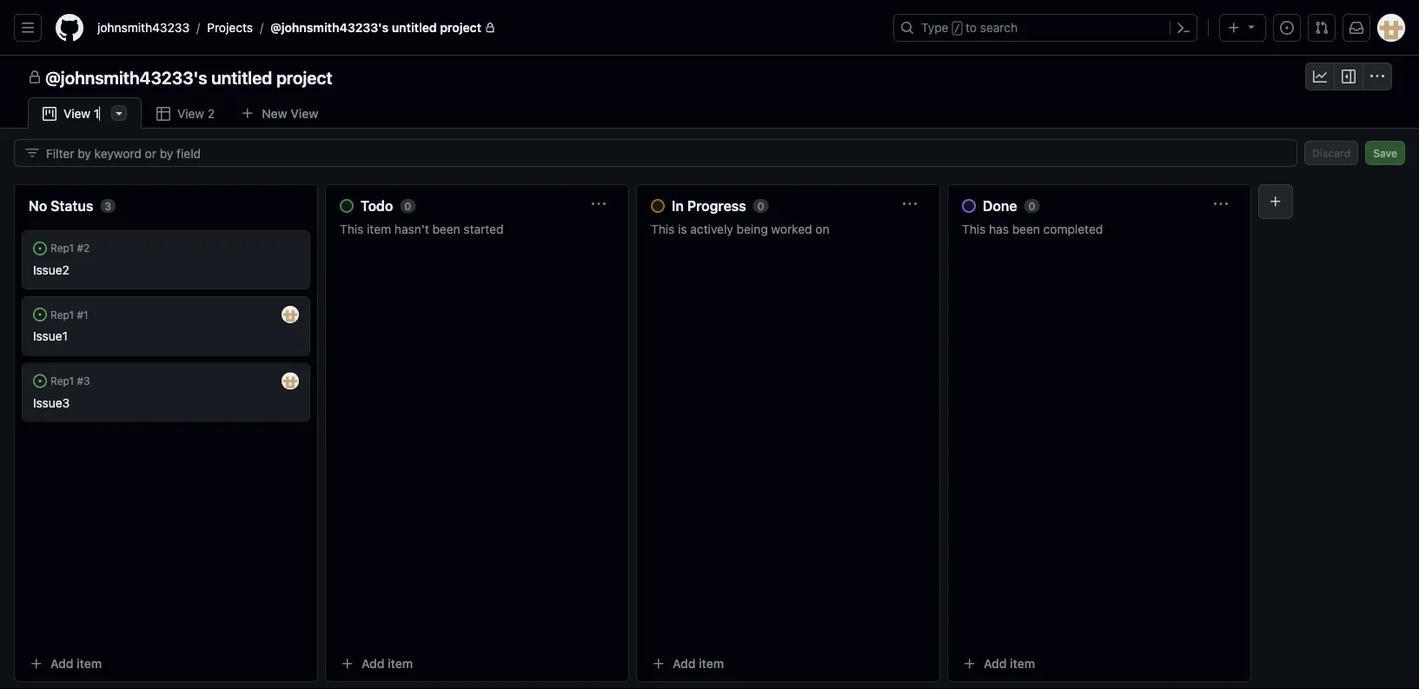Task type: describe. For each thing, give the bounding box(es) containing it.
0 for todo
[[405, 200, 412, 212]]

triangle down image
[[1245, 20, 1259, 33]]

this item hasn't been started
[[340, 222, 504, 236]]

open issue image
[[33, 374, 47, 388]]

issue3
[[33, 396, 70, 410]]

being
[[737, 222, 768, 236]]

0 for in progress
[[758, 200, 765, 212]]

/ for johnsmith43233
[[197, 20, 200, 35]]

view inside view 2 link
[[177, 107, 204, 121]]

issue2
[[33, 263, 70, 277]]

save
[[1374, 147, 1398, 159]]

sc 9kayk9 0 image inside view 2 link
[[157, 107, 170, 121]]

view filters region
[[14, 139, 1406, 167]]

view inside new view popup button
[[291, 106, 319, 120]]

status
[[51, 198, 93, 214]]

list containing johnsmith43233 / projects /
[[90, 14, 883, 42]]

this for todo
[[340, 222, 364, 236]]

1 rep1 from the top
[[50, 242, 74, 254]]

open issue image for rep1 # 1
[[33, 308, 47, 322]]

rep1 for issue3
[[50, 375, 74, 387]]

has
[[990, 222, 1009, 236]]

worked
[[772, 222, 813, 236]]

1 horizontal spatial /
[[260, 20, 264, 35]]

actively
[[691, 222, 734, 236]]

homepage image
[[56, 14, 83, 42]]

@johnsmith43233's untitled project inside project navigation
[[45, 67, 333, 87]]

open issue image for rep1 # 2
[[33, 242, 47, 256]]

type
[[922, 20, 949, 35]]

# for issue1
[[77, 309, 84, 321]]

more actions image
[[95, 308, 109, 322]]

tab panel containing no status
[[0, 129, 1420, 689]]

git pull request image
[[1315, 21, 1329, 35]]

1
[[84, 309, 88, 321]]

no
[[29, 198, 47, 214]]

in progress
[[672, 198, 747, 214]]

completed
[[1044, 222, 1104, 236]]

new
[[262, 106, 287, 120]]

discard
[[1313, 147, 1351, 159]]

johnsmith43233 image
[[282, 306, 299, 324]]

project navigation
[[0, 56, 1420, 97]]

new view button
[[230, 100, 330, 127]]

Filter by keyword or by field field
[[46, 140, 1283, 166]]

/ for type
[[954, 23, 961, 35]]

# for issue3
[[77, 375, 84, 387]]

this for done
[[962, 222, 986, 236]]

todo
[[361, 198, 393, 214]]

notifications image
[[1350, 21, 1364, 35]]

1 vertical spatial 2
[[84, 242, 90, 254]]

0 for done
[[1029, 200, 1036, 212]]

0 vertical spatial 3
[[105, 200, 111, 212]]

untitled inside project navigation
[[211, 67, 272, 87]]

project inside 'list'
[[440, 20, 482, 35]]

2 horizontal spatial sc 9kayk9 0 image
[[1342, 70, 1356, 83]]

sc 9kayk9 0 image inside view filters region
[[25, 146, 39, 160]]

@johnsmith43233's inside project navigation
[[45, 67, 207, 87]]

on
[[816, 222, 830, 236]]

todo column menu image
[[592, 197, 606, 211]]

issue2 button
[[33, 263, 70, 277]]



Task type: vqa. For each thing, say whether or not it's contained in the screenshot.


Task type: locate. For each thing, give the bounding box(es) containing it.
2 left new
[[208, 107, 215, 121]]

this left is
[[651, 222, 675, 236]]

in progress column menu image
[[903, 197, 917, 211]]

rep1 for issue1
[[50, 309, 74, 321]]

sc 9kayk9 0 image down git pull request icon
[[1314, 70, 1328, 83]]

0 horizontal spatial been
[[433, 222, 460, 236]]

this for in progress
[[651, 222, 675, 236]]

view options for view 1 image
[[112, 106, 126, 120]]

view right new
[[291, 106, 319, 120]]

tab panel
[[0, 129, 1420, 689]]

0 vertical spatial #
[[77, 242, 84, 254]]

issue1 button
[[33, 329, 68, 344]]

3 # from the top
[[77, 375, 84, 387]]

issue3 button
[[33, 396, 70, 410]]

lock image
[[485, 23, 496, 33]]

tab list containing new view
[[28, 97, 358, 130]]

sc 9kayk9 0 image inside tab list
[[43, 107, 57, 121]]

0 vertical spatial rep1
[[50, 242, 74, 254]]

project
[[440, 20, 482, 35], [276, 67, 333, 87]]

no status
[[29, 198, 93, 214]]

1 horizontal spatial sc 9kayk9 0 image
[[1314, 70, 1328, 83]]

discard button
[[1305, 141, 1359, 165]]

0 horizontal spatial /
[[197, 20, 200, 35]]

rep1 up issue2
[[50, 242, 74, 254]]

2 open issue image from the top
[[33, 308, 47, 322]]

this left item
[[340, 222, 364, 236]]

0 vertical spatial open issue image
[[33, 242, 47, 256]]

/ right projects
[[260, 20, 264, 35]]

2 horizontal spatial this
[[962, 222, 986, 236]]

0
[[405, 200, 412, 212], [758, 200, 765, 212], [1029, 200, 1036, 212]]

0 vertical spatial project
[[440, 20, 482, 35]]

rep1
[[50, 242, 74, 254], [50, 309, 74, 321], [50, 375, 74, 387]]

type / to search
[[922, 20, 1018, 35]]

1 horizontal spatial project
[[440, 20, 482, 35]]

add a new column to the board image
[[1269, 195, 1283, 209]]

been right hasn't
[[433, 222, 460, 236]]

done column menu image
[[1215, 197, 1229, 211]]

3 right the status
[[105, 200, 111, 212]]

1 horizontal spatial 3
[[105, 200, 111, 212]]

1 horizontal spatial untitled
[[392, 20, 437, 35]]

0 horizontal spatial 3
[[84, 375, 90, 387]]

view 2 link
[[142, 97, 230, 130]]

projects
[[207, 20, 253, 35]]

1 horizontal spatial 0
[[758, 200, 765, 212]]

progress
[[688, 198, 747, 214]]

0 horizontal spatial sc 9kayk9 0 image
[[157, 107, 170, 121]]

rep1 # 1
[[50, 309, 88, 321]]

3 0 from the left
[[1029, 200, 1036, 212]]

1 # from the top
[[77, 242, 84, 254]]

0 horizontal spatial 0
[[405, 200, 412, 212]]

save button
[[1366, 141, 1406, 165]]

johnsmith43233
[[97, 20, 190, 35]]

new view
[[262, 106, 319, 120]]

2 horizontal spatial 0
[[1029, 200, 1036, 212]]

2 this from the left
[[651, 222, 675, 236]]

# left more actions icon
[[77, 309, 84, 321]]

command palette image
[[1177, 21, 1191, 35]]

more actions image
[[97, 242, 111, 256]]

1 vertical spatial untitled
[[211, 67, 272, 87]]

@johnsmith43233's untitled project inside 'list'
[[271, 20, 482, 35]]

to
[[966, 20, 977, 35]]

hasn't
[[395, 222, 429, 236]]

1 horizontal spatial view
[[291, 106, 319, 120]]

untitled up new
[[211, 67, 272, 87]]

sc 9kayk9 0 image
[[1314, 70, 1328, 83], [1342, 70, 1356, 83], [157, 107, 170, 121]]

@johnsmith43233's untitled project
[[271, 20, 482, 35], [45, 67, 333, 87]]

1 vertical spatial 3
[[84, 375, 90, 387]]

/ left to
[[954, 23, 961, 35]]

1 0 from the left
[[405, 200, 412, 212]]

plus image
[[1228, 21, 1242, 35]]

project up new view
[[276, 67, 333, 87]]

johnsmith43233 / projects /
[[97, 20, 264, 35]]

1 vertical spatial rep1
[[50, 309, 74, 321]]

0 vertical spatial @johnsmith43233's untitled project
[[271, 20, 482, 35]]

2 vertical spatial #
[[77, 375, 84, 387]]

0 vertical spatial 2
[[208, 107, 215, 121]]

1 vertical spatial #
[[77, 309, 84, 321]]

2 been from the left
[[1013, 222, 1041, 236]]

1 vertical spatial open issue image
[[33, 308, 47, 322]]

2 0 from the left
[[758, 200, 765, 212]]

1 horizontal spatial this
[[651, 222, 675, 236]]

search
[[981, 20, 1018, 35]]

#
[[77, 242, 84, 254], [77, 309, 84, 321], [77, 375, 84, 387]]

0 horizontal spatial project
[[276, 67, 333, 87]]

1 view from the left
[[291, 106, 319, 120]]

2 view from the left
[[177, 107, 204, 121]]

projects link
[[200, 14, 260, 42]]

project inside navigation
[[276, 67, 333, 87]]

this has been completed
[[962, 222, 1104, 236]]

0 horizontal spatial @johnsmith43233's
[[45, 67, 207, 87]]

rep1 # 2
[[50, 242, 90, 254]]

this
[[340, 222, 364, 236], [651, 222, 675, 236], [962, 222, 986, 236]]

2 horizontal spatial /
[[954, 23, 961, 35]]

list
[[90, 14, 883, 42]]

is
[[678, 222, 687, 236]]

1 vertical spatial @johnsmith43233's untitled project
[[45, 67, 333, 87]]

1 vertical spatial @johnsmith43233's
[[45, 67, 207, 87]]

untitled
[[392, 20, 437, 35], [211, 67, 272, 87]]

2 vertical spatial rep1
[[50, 375, 74, 387]]

1 horizontal spatial @johnsmith43233's
[[271, 20, 389, 35]]

rep1 # 3
[[50, 375, 90, 387]]

started
[[464, 222, 504, 236]]

in
[[672, 198, 684, 214]]

2 left more actions image at the left top
[[84, 242, 90, 254]]

1 been from the left
[[433, 222, 460, 236]]

sc 9kayk9 0 image left view 2
[[157, 107, 170, 121]]

issue1
[[33, 329, 68, 344]]

view 2
[[177, 107, 215, 121]]

1 horizontal spatial 2
[[208, 107, 215, 121]]

rep1 left 1
[[50, 309, 74, 321]]

johnsmith43233 image
[[282, 372, 299, 390]]

3 this from the left
[[962, 222, 986, 236]]

open issue image up issue1 button
[[33, 308, 47, 322]]

@johnsmith43233's
[[271, 20, 389, 35], [45, 67, 207, 87]]

view right view options for view 1 icon
[[177, 107, 204, 121]]

0 up hasn't
[[405, 200, 412, 212]]

untitled left the lock image
[[392, 20, 437, 35]]

tab list
[[28, 97, 358, 130]]

view
[[291, 106, 319, 120], [177, 107, 204, 121]]

0 up being
[[758, 200, 765, 212]]

# left more actions image at the left top
[[77, 242, 84, 254]]

1 this from the left
[[340, 222, 364, 236]]

this left "has"
[[962, 222, 986, 236]]

0 horizontal spatial untitled
[[211, 67, 272, 87]]

this is actively being worked on
[[651, 222, 830, 236]]

been right "has"
[[1013, 222, 1041, 236]]

1 open issue image from the top
[[33, 242, 47, 256]]

rep1 right open issue image
[[50, 375, 74, 387]]

project left the lock image
[[440, 20, 482, 35]]

issue opened image
[[1281, 21, 1295, 35]]

0 horizontal spatial this
[[340, 222, 364, 236]]

item
[[367, 222, 391, 236]]

0 horizontal spatial 2
[[84, 242, 90, 254]]

1 vertical spatial project
[[276, 67, 333, 87]]

0 vertical spatial @johnsmith43233's
[[271, 20, 389, 35]]

0 up this has been completed
[[1029, 200, 1036, 212]]

open issue image up issue2 button
[[33, 242, 47, 256]]

done
[[983, 198, 1018, 214]]

2 # from the top
[[77, 309, 84, 321]]

sc 9kayk9 0 image
[[1371, 70, 1385, 83], [28, 70, 42, 84], [43, 107, 57, 121], [25, 146, 39, 160]]

johnsmith43233 link
[[90, 14, 197, 42]]

3 right open issue image
[[84, 375, 90, 387]]

3 rep1 from the top
[[50, 375, 74, 387]]

sc 9kayk9 0 image down notifications image
[[1342, 70, 1356, 83]]

/ inside type / to search
[[954, 23, 961, 35]]

/
[[197, 20, 200, 35], [260, 20, 264, 35], [954, 23, 961, 35]]

0 horizontal spatial view
[[177, 107, 204, 121]]

Change view name field
[[63, 105, 101, 123]]

2 rep1 from the top
[[50, 309, 74, 321]]

# right open issue image
[[77, 375, 84, 387]]

3
[[105, 200, 111, 212], [84, 375, 90, 387]]

open issue image
[[33, 242, 47, 256], [33, 308, 47, 322]]

1 horizontal spatial been
[[1013, 222, 1041, 236]]

0 vertical spatial untitled
[[392, 20, 437, 35]]

2
[[208, 107, 215, 121], [84, 242, 90, 254]]

been
[[433, 222, 460, 236], [1013, 222, 1041, 236]]

@johnsmith43233's untitled project link
[[264, 14, 503, 42]]

/ left projects
[[197, 20, 200, 35]]



